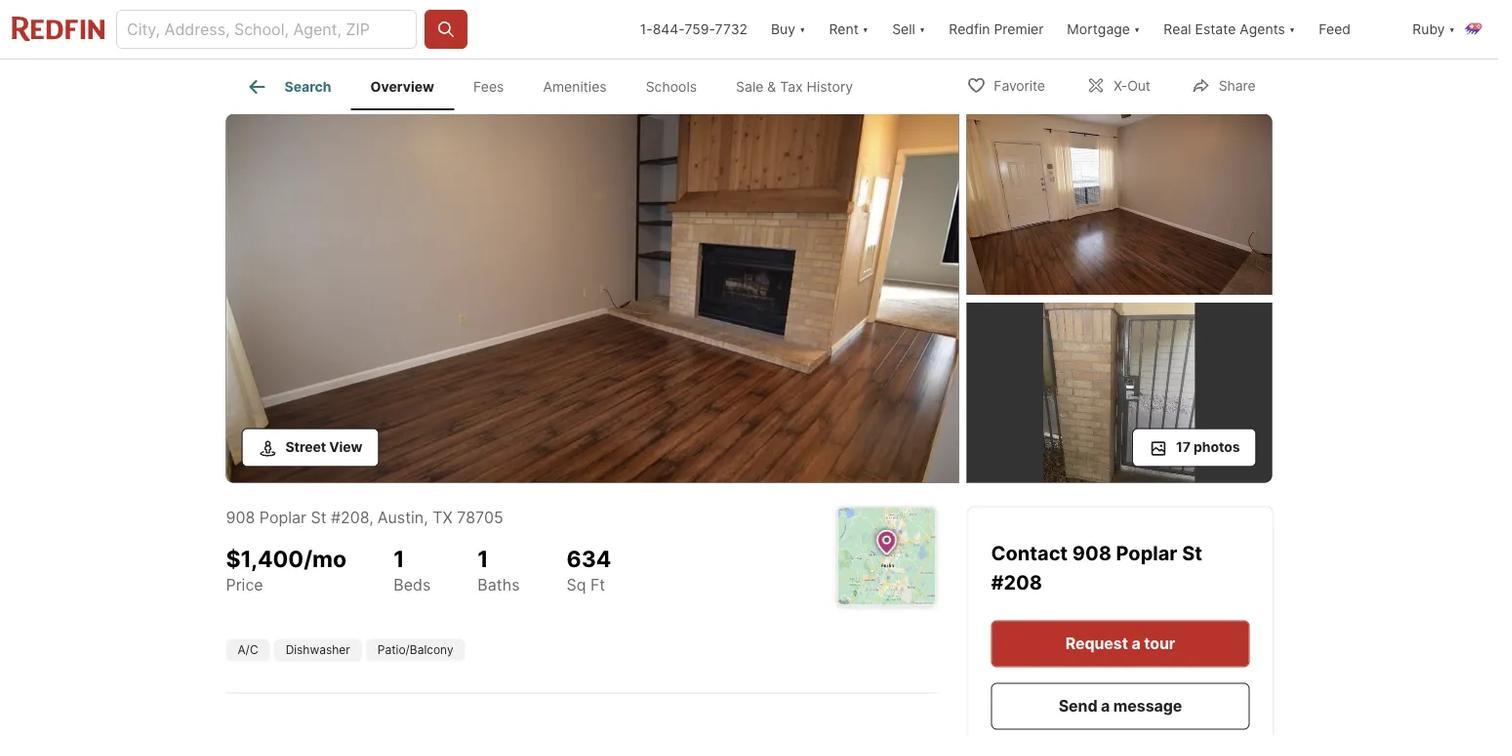 Task type: describe. For each thing, give the bounding box(es) containing it.
poplar for 908 poplar st #208 , austin , tx 78705
[[260, 508, 307, 527]]

2 , from the left
[[424, 508, 428, 527]]

street view button
[[242, 428, 379, 467]]

1-844-759-7732
[[640, 21, 748, 38]]

fees tab
[[454, 63, 524, 110]]

1 beds
[[394, 545, 431, 594]]

sale & tax history tab
[[717, 63, 873, 110]]

request a tour button
[[991, 620, 1250, 667]]

sell
[[892, 21, 916, 38]]

feed button
[[1307, 0, 1401, 59]]

share
[[1219, 78, 1256, 94]]

favorite
[[994, 78, 1045, 94]]

rent ▾
[[829, 21, 869, 38]]

photos
[[1194, 439, 1240, 455]]

1 for 1 beds
[[394, 545, 405, 573]]

beds
[[394, 575, 431, 594]]

City, Address, School, Agent, ZIP search field
[[116, 10, 417, 49]]

tour
[[1144, 634, 1176, 653]]

feed
[[1319, 21, 1351, 38]]

tab list containing search
[[226, 60, 889, 110]]

759-
[[685, 21, 715, 38]]

1-
[[640, 21, 653, 38]]

ft
[[591, 575, 605, 595]]

▾ for sell ▾
[[919, 21, 926, 38]]

sq
[[567, 575, 586, 595]]

agents
[[1240, 21, 1286, 38]]

buy
[[771, 21, 796, 38]]

redfin premier
[[949, 21, 1044, 38]]

▾ for buy ▾
[[800, 21, 806, 38]]

sell ▾
[[892, 21, 926, 38]]

submit search image
[[436, 20, 456, 39]]

rent ▾ button
[[829, 0, 869, 59]]

real estate agents ▾ button
[[1152, 0, 1307, 59]]

redfin premier button
[[937, 0, 1056, 59]]

send a message
[[1059, 697, 1182, 716]]

contact
[[991, 541, 1073, 565]]

1-844-759-7732 link
[[640, 21, 748, 38]]

tx
[[433, 508, 453, 527]]

844-
[[653, 21, 685, 38]]

sell ▾ button
[[892, 0, 926, 59]]

a for request
[[1132, 634, 1141, 653]]

estate
[[1195, 21, 1236, 38]]

7732
[[715, 21, 748, 38]]

908 for 908 poplar st #208 , austin , tx 78705
[[226, 508, 255, 527]]

buy ▾ button
[[771, 0, 806, 59]]

amenities
[[543, 78, 607, 95]]

buy ▾
[[771, 21, 806, 38]]

street
[[286, 439, 326, 455]]

schools
[[646, 78, 697, 95]]

mortgage ▾ button
[[1056, 0, 1152, 59]]

ruby ▾
[[1413, 21, 1456, 38]]

overview
[[371, 78, 434, 95]]

17 photos
[[1176, 439, 1240, 455]]

map entry image
[[838, 507, 936, 605]]

real
[[1164, 21, 1192, 38]]

user photo image
[[1463, 18, 1487, 41]]

poplar for 908 poplar st #208
[[1116, 541, 1178, 565]]

message
[[1114, 697, 1182, 716]]

premier
[[994, 21, 1044, 38]]

share button
[[1175, 65, 1272, 105]]

st for 908 poplar st #208 , austin , tx 78705
[[311, 508, 327, 527]]

baths
[[478, 575, 520, 594]]

send
[[1059, 697, 1098, 716]]

sell ▾ button
[[881, 0, 937, 59]]

out
[[1128, 78, 1151, 94]]

real estate agents ▾ link
[[1164, 0, 1296, 59]]

▾ for ruby ▾
[[1449, 21, 1456, 38]]



Task type: vqa. For each thing, say whether or not it's contained in the screenshot.
The St
yes



Task type: locate. For each thing, give the bounding box(es) containing it.
5 ▾ from the left
[[1289, 21, 1296, 38]]

0 horizontal spatial 1
[[394, 545, 405, 573]]

, left the tx on the left bottom of page
[[424, 508, 428, 527]]

1 horizontal spatial 1
[[478, 545, 489, 573]]

tab list
[[226, 60, 889, 110]]

634 sq ft
[[567, 545, 612, 595]]

sale & tax history
[[736, 78, 853, 95]]

#208 for 908 poplar st #208 , austin , tx 78705
[[331, 508, 369, 527]]

▾ for mortgage ▾
[[1134, 21, 1141, 38]]

/mo
[[304, 545, 347, 573]]

1 horizontal spatial a
[[1132, 634, 1141, 653]]

▾ right mortgage at right
[[1134, 21, 1141, 38]]

6 ▾ from the left
[[1449, 21, 1456, 38]]

schools tab
[[626, 63, 717, 110]]

search link
[[246, 75, 331, 99]]

1 ▾ from the left
[[800, 21, 806, 38]]

overview tab
[[351, 63, 454, 110]]

&
[[768, 78, 776, 95]]

x-
[[1114, 78, 1128, 94]]

, left austin
[[369, 508, 374, 527]]

sale
[[736, 78, 764, 95]]

,
[[369, 508, 374, 527], [424, 508, 428, 527]]

0 vertical spatial #208
[[331, 508, 369, 527]]

a inside button
[[1132, 634, 1141, 653]]

1 horizontal spatial ,
[[424, 508, 428, 527]]

street view
[[286, 439, 362, 455]]

1 baths
[[478, 545, 520, 594]]

st
[[311, 508, 327, 527], [1182, 541, 1203, 565]]

1 , from the left
[[369, 508, 374, 527]]

#208
[[331, 508, 369, 527], [991, 570, 1043, 594]]

▾ for rent ▾
[[863, 21, 869, 38]]

a left tour
[[1132, 634, 1141, 653]]

1 vertical spatial 908
[[1073, 541, 1112, 565]]

17
[[1176, 439, 1191, 455]]

1 vertical spatial poplar
[[1116, 541, 1178, 565]]

poplar up $1,400
[[260, 508, 307, 527]]

0 horizontal spatial st
[[311, 508, 327, 527]]

buy ▾ button
[[760, 0, 818, 59]]

908 up request
[[1073, 541, 1112, 565]]

patio/balcony
[[378, 643, 454, 657]]

send a message button
[[991, 683, 1250, 730]]

908 for 908 poplar st #208
[[1073, 541, 1112, 565]]

4 ▾ from the left
[[1134, 21, 1141, 38]]

908 inside the 908 poplar st #208
[[1073, 541, 1112, 565]]

a inside 'button'
[[1101, 697, 1110, 716]]

redfin
[[949, 21, 990, 38]]

favorite button
[[950, 65, 1062, 105]]

2 1 from the left
[[478, 545, 489, 573]]

amenities tab
[[524, 63, 626, 110]]

a right send
[[1101, 697, 1110, 716]]

908 poplar st #208
[[991, 541, 1203, 594]]

a/c
[[238, 643, 258, 657]]

1 vertical spatial #208
[[991, 570, 1043, 594]]

1 up the 'beds'
[[394, 545, 405, 573]]

view
[[329, 439, 362, 455]]

history
[[807, 78, 853, 95]]

0 vertical spatial poplar
[[260, 508, 307, 527]]

1 inside 1 beds
[[394, 545, 405, 573]]

17 photos button
[[1132, 428, 1257, 467]]

#208 for 908 poplar st #208
[[991, 570, 1043, 594]]

poplar
[[260, 508, 307, 527], [1116, 541, 1178, 565]]

78705
[[457, 508, 503, 527]]

$1,400 /mo price
[[226, 545, 347, 594]]

image image
[[226, 114, 959, 483], [967, 114, 1272, 295], [967, 302, 1272, 483]]

2 ▾ from the left
[[863, 21, 869, 38]]

0 horizontal spatial poplar
[[260, 508, 307, 527]]

poplar up tour
[[1116, 541, 1178, 565]]

▾ right "buy"
[[800, 21, 806, 38]]

real estate agents ▾
[[1164, 21, 1296, 38]]

a for send
[[1101, 697, 1110, 716]]

▾
[[800, 21, 806, 38], [863, 21, 869, 38], [919, 21, 926, 38], [1134, 21, 1141, 38], [1289, 21, 1296, 38], [1449, 21, 1456, 38]]

request
[[1066, 634, 1128, 653]]

#208 down contact
[[991, 570, 1043, 594]]

dishwasher
[[286, 643, 350, 657]]

1 horizontal spatial st
[[1182, 541, 1203, 565]]

3 ▾ from the left
[[919, 21, 926, 38]]

request a tour
[[1066, 634, 1176, 653]]

0 horizontal spatial ,
[[369, 508, 374, 527]]

1 1 from the left
[[394, 545, 405, 573]]

price
[[226, 575, 263, 594]]

x-out
[[1114, 78, 1151, 94]]

▾ right agents
[[1289, 21, 1296, 38]]

mortgage ▾ button
[[1067, 0, 1141, 59]]

1 up baths at left bottom
[[478, 545, 489, 573]]

rent
[[829, 21, 859, 38]]

mortgage
[[1067, 21, 1130, 38]]

634
[[567, 545, 612, 573]]

908 poplar st #208 , austin , tx 78705
[[226, 508, 503, 527]]

1 vertical spatial a
[[1101, 697, 1110, 716]]

tax
[[780, 78, 803, 95]]

908 up $1,400
[[226, 508, 255, 527]]

st inside the 908 poplar st #208
[[1182, 541, 1203, 565]]

#208 inside the 908 poplar st #208
[[991, 570, 1043, 594]]

0 horizontal spatial #208
[[331, 508, 369, 527]]

x-out button
[[1070, 65, 1167, 105]]

mortgage ▾
[[1067, 21, 1141, 38]]

0 horizontal spatial a
[[1101, 697, 1110, 716]]

poplar inside the 908 poplar st #208
[[1116, 541, 1178, 565]]

1 vertical spatial st
[[1182, 541, 1203, 565]]

▾ right sell
[[919, 21, 926, 38]]

austin
[[378, 508, 424, 527]]

0 horizontal spatial 908
[[226, 508, 255, 527]]

▾ right rent
[[863, 21, 869, 38]]

0 vertical spatial 908
[[226, 508, 255, 527]]

908
[[226, 508, 255, 527], [1073, 541, 1112, 565]]

1 horizontal spatial 908
[[1073, 541, 1112, 565]]

st for 908 poplar st #208
[[1182, 541, 1203, 565]]

#208 up /mo
[[331, 508, 369, 527]]

0 vertical spatial st
[[311, 508, 327, 527]]

ruby
[[1413, 21, 1445, 38]]

1 horizontal spatial #208
[[991, 570, 1043, 594]]

$1,400
[[226, 545, 304, 573]]

1 for 1 baths
[[478, 545, 489, 573]]

▾ left user photo
[[1449, 21, 1456, 38]]

a
[[1132, 634, 1141, 653], [1101, 697, 1110, 716]]

1 inside 1 baths
[[478, 545, 489, 573]]

rent ▾ button
[[818, 0, 881, 59]]

0 vertical spatial a
[[1132, 634, 1141, 653]]

fees
[[474, 78, 504, 95]]

1
[[394, 545, 405, 573], [478, 545, 489, 573]]

search
[[285, 78, 331, 95]]

1 horizontal spatial poplar
[[1116, 541, 1178, 565]]



